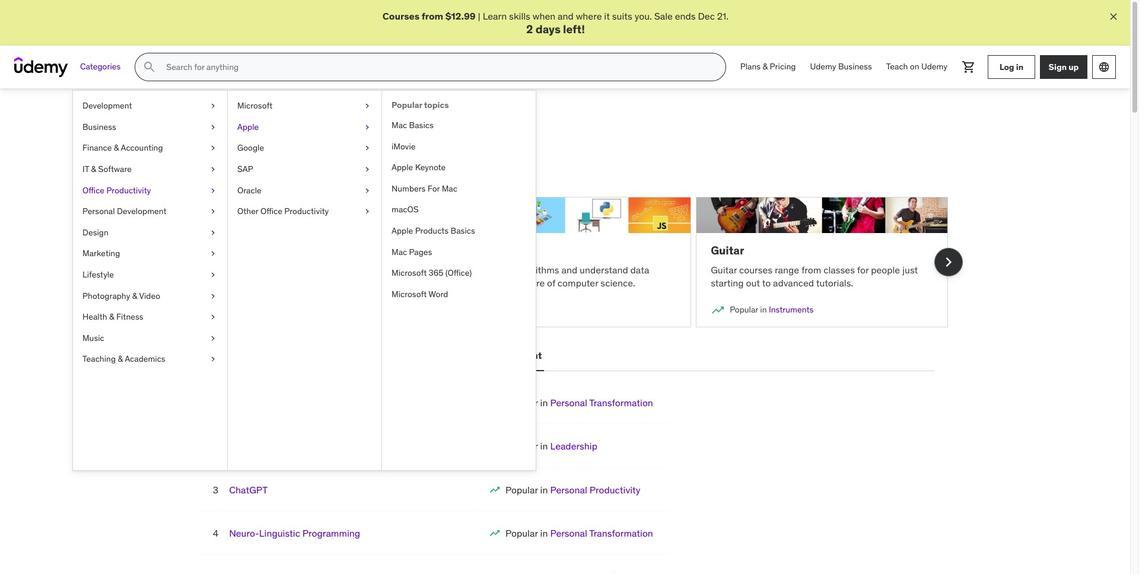 Task type: vqa. For each thing, say whether or not it's contained in the screenshot.
right DYNAMICS
no



Task type: locate. For each thing, give the bounding box(es) containing it.
from up advanced
[[802, 264, 822, 276]]

0 vertical spatial office
[[82, 185, 104, 196]]

1 vertical spatial microsoft
[[392, 268, 427, 278]]

xsmall image
[[208, 100, 218, 112], [208, 143, 218, 154], [208, 206, 218, 218], [363, 206, 372, 218], [208, 227, 218, 239], [208, 269, 218, 281], [208, 312, 218, 323]]

1 transformation from the top
[[589, 397, 653, 409]]

leadership
[[550, 441, 598, 452]]

business left "teach"
[[838, 61, 872, 72]]

in for personal transformation link related to 4th 'cell' from the top
[[540, 528, 548, 540]]

0 vertical spatial popular in personal transformation
[[506, 397, 653, 409]]

1 vertical spatial from
[[802, 264, 822, 276]]

microsoft
[[237, 100, 273, 111], [392, 268, 427, 278], [392, 289, 427, 300]]

& right plans
[[763, 61, 768, 72]]

in inside log in link
[[1016, 62, 1024, 72]]

2 vertical spatial microsoft
[[392, 289, 427, 300]]

0 vertical spatial transformation
[[589, 397, 653, 409]]

in down popular in leadership
[[540, 484, 548, 496]]

transformation for personal transformation link related to 4th 'cell' from the top
[[589, 528, 653, 540]]

2 vertical spatial and
[[562, 264, 578, 276]]

xsmall image down learn
[[208, 312, 218, 323]]

apple up google
[[237, 122, 259, 132]]

xsmall image for business
[[208, 122, 218, 133]]

mac inside numbers for mac link
[[442, 183, 457, 194]]

xsmall image inside oracle link
[[363, 185, 372, 197]]

popular inside apple element
[[392, 100, 422, 110]]

personal transformation link for fifth 'cell' from the bottom of the page
[[550, 397, 653, 409]]

1 guitar from the top
[[711, 243, 744, 258]]

office down it
[[82, 185, 104, 196]]

4
[[213, 528, 218, 540]]

topics up mac basics link
[[424, 100, 449, 110]]

1 vertical spatial development
[[117, 206, 166, 217]]

personal
[[82, 206, 115, 217], [440, 350, 479, 362], [550, 397, 587, 409], [550, 484, 587, 496], [550, 528, 587, 540]]

xsmall image inside finance & accounting link
[[208, 143, 218, 154]]

imovie link
[[382, 136, 536, 157]]

personal development
[[82, 206, 166, 217], [440, 350, 542, 362]]

popular in personal transformation down popular in personal productivity
[[506, 528, 653, 540]]

5 cell from the top
[[506, 571, 653, 574]]

0 horizontal spatial from
[[220, 277, 240, 289]]

xsmall image inside the google link
[[363, 143, 372, 154]]

udemy business link
[[803, 53, 879, 81]]

apple products basics link
[[382, 221, 536, 242]]

apple for apple products basics
[[392, 225, 413, 236]]

xsmall image inside 'apple' link
[[363, 122, 372, 133]]

skills inside courses from $12.99 | learn skills when and where it suits you. sale ends dec 21. 2 days left!
[[509, 10, 530, 22]]

learn inside 'learn to build algorithms and understand data structures at the core of computer science.'
[[454, 264, 478, 276]]

1 vertical spatial topics
[[336, 117, 380, 135]]

& for accounting
[[114, 143, 119, 153]]

products
[[415, 225, 449, 236]]

popular in personal transformation
[[506, 397, 653, 409], [506, 528, 653, 540]]

just
[[903, 264, 918, 276]]

mac pages
[[392, 247, 432, 257]]

0 vertical spatial productivity
[[106, 185, 151, 196]]

mac
[[392, 120, 407, 131], [442, 183, 457, 194], [392, 247, 407, 257]]

topics
[[424, 100, 449, 110], [336, 117, 380, 135]]

xsmall image
[[363, 100, 372, 112], [208, 122, 218, 133], [363, 122, 372, 133], [363, 143, 372, 154], [208, 164, 218, 175], [363, 164, 372, 175], [208, 185, 218, 197], [363, 185, 372, 197], [208, 248, 218, 260], [208, 290, 218, 302], [208, 333, 218, 344], [208, 354, 218, 365]]

1 vertical spatial mac
[[442, 183, 457, 194]]

udemy business
[[810, 61, 872, 72]]

2 vertical spatial development
[[481, 350, 542, 362]]

and up google
[[242, 117, 269, 135]]

personal for 4th 'cell' from the top
[[550, 528, 587, 540]]

0 vertical spatial personal transformation link
[[550, 397, 653, 409]]

personal development inside "personal development" "button"
[[440, 350, 542, 362]]

udemy
[[810, 61, 836, 72], [922, 61, 948, 72]]

1 horizontal spatial from
[[422, 10, 443, 22]]

microsoft down how
[[392, 289, 427, 300]]

0 horizontal spatial business
[[82, 122, 116, 132]]

apple link
[[228, 117, 382, 138]]

xsmall image inside personal development link
[[208, 206, 218, 218]]

suits
[[612, 10, 633, 22]]

transformation for personal transformation link associated with fifth 'cell' from the bottom of the page
[[589, 397, 653, 409]]

popular in personal transformation up leadership
[[506, 397, 653, 409]]

1 vertical spatial personal transformation link
[[550, 528, 653, 540]]

1 horizontal spatial learn
[[454, 264, 478, 276]]

xsmall image for other office productivity
[[363, 206, 372, 218]]

teach
[[317, 264, 340, 276]]

1 personal transformation link from the top
[[550, 397, 653, 409]]

popular in image for popular in personal transformation
[[489, 528, 501, 540]]

0 horizontal spatial skills
[[427, 151, 448, 163]]

1 vertical spatial learn
[[182, 151, 206, 163]]

skills up 2
[[509, 10, 530, 22]]

0 vertical spatial apple
[[237, 122, 259, 132]]

1 horizontal spatial business
[[838, 61, 872, 72]]

0 vertical spatial topics
[[424, 100, 449, 110]]

0 horizontal spatial office
[[82, 185, 104, 196]]

cell
[[506, 397, 653, 409], [506, 441, 598, 452], [506, 484, 641, 496], [506, 528, 653, 540], [506, 571, 653, 574]]

on
[[910, 61, 920, 72]]

sale
[[654, 10, 673, 22]]

1 horizontal spatial skills
[[509, 10, 530, 22]]

2 vertical spatial mac
[[392, 247, 407, 257]]

personal development link
[[73, 201, 227, 222]]

basics
[[409, 120, 434, 131], [451, 225, 475, 236]]

xsmall image inside microsoft "link"
[[363, 100, 372, 112]]

in down data.
[[246, 305, 253, 315]]

numbers for mac link
[[382, 178, 536, 200]]

udemy right the pricing
[[810, 61, 836, 72]]

imovie
[[392, 141, 416, 152]]

guitar
[[711, 243, 744, 258], [711, 264, 737, 276]]

marketing
[[82, 248, 120, 259]]

learn for learn to build algorithms and understand data structures at the core of computer science.
[[454, 264, 478, 276]]

bestselling
[[199, 350, 249, 362]]

1 popular in personal transformation from the top
[[506, 397, 653, 409]]

2 vertical spatial productivity
[[590, 484, 641, 496]]

xsmall image left google
[[208, 143, 218, 154]]

0 vertical spatial learn
[[483, 10, 507, 22]]

topics up improve
[[336, 117, 380, 135]]

2 transformation from the top
[[589, 528, 653, 540]]

2 guitar from the top
[[711, 264, 737, 276]]

sign up link
[[1040, 55, 1088, 79]]

from inside courses from $12.99 | learn skills when and where it suits you. sale ends dec 21. 2 days left!
[[422, 10, 443, 22]]

learn left something
[[182, 151, 206, 163]]

21.
[[717, 10, 729, 22]]

& left video
[[132, 290, 137, 301]]

business up finance on the top left of page
[[82, 122, 116, 132]]

apple down "macos"
[[392, 225, 413, 236]]

of
[[547, 277, 555, 289]]

microsoft for microsoft word
[[392, 289, 427, 300]]

0 vertical spatial mac
[[392, 120, 407, 131]]

1 vertical spatial productivity
[[284, 206, 329, 217]]

xsmall image up something
[[208, 100, 218, 112]]

categories button
[[73, 53, 128, 81]]

existing
[[392, 151, 425, 163]]

mac basics link
[[382, 115, 536, 136]]

2 vertical spatial learn
[[454, 264, 478, 276]]

in right log
[[1016, 62, 1024, 72]]

office
[[82, 185, 104, 196], [260, 206, 282, 217]]

other office productivity link
[[228, 201, 382, 222]]

popular in personal transformation for 4th 'cell' from the top
[[506, 528, 653, 540]]

0 vertical spatial basics
[[409, 120, 434, 131]]

up
[[1069, 62, 1079, 72]]

basics down the "popular topics"
[[409, 120, 434, 131]]

health & fitness
[[82, 312, 143, 322]]

probability
[[259, 264, 304, 276]]

photography
[[82, 290, 130, 301]]

xsmall image inside design link
[[208, 227, 218, 239]]

personal transformation link down personal productivity link
[[550, 528, 653, 540]]

2 horizontal spatial from
[[802, 264, 822, 276]]

mac inside mac basics link
[[392, 120, 407, 131]]

use statistical probability to teach computers how to learn from data.
[[197, 264, 419, 289]]

xsmall image inside health & fitness link
[[208, 312, 218, 323]]

xsmall image up machine
[[208, 227, 218, 239]]

health & fitness link
[[73, 307, 227, 328]]

in for personal productivity link
[[540, 484, 548, 496]]

udemy right "on"
[[922, 61, 948, 72]]

1 horizontal spatial topics
[[424, 100, 449, 110]]

xsmall image inside photography & video link
[[208, 290, 218, 302]]

0 horizontal spatial learn
[[182, 151, 206, 163]]

personal for 3rd 'cell' from the bottom of the page
[[550, 484, 587, 496]]

to right out
[[762, 277, 771, 289]]

data
[[631, 264, 649, 276]]

0 horizontal spatial udemy
[[810, 61, 836, 72]]

apple for apple
[[237, 122, 259, 132]]

Search for anything text field
[[164, 57, 711, 77]]

xsmall image inside "other office productivity" link
[[363, 206, 372, 218]]

0 vertical spatial skills
[[509, 10, 530, 22]]

xsmall image for microsoft
[[363, 100, 372, 112]]

office right the other
[[260, 206, 282, 217]]

xsmall image left the other
[[208, 206, 218, 218]]

xsmall image inside development link
[[208, 100, 218, 112]]

1 vertical spatial and
[[242, 117, 269, 135]]

from left $12.99
[[422, 10, 443, 22]]

1 vertical spatial office
[[260, 206, 282, 217]]

development inside "button"
[[481, 350, 542, 362]]

ends
[[675, 10, 696, 22]]

xsmall image inside office productivity link
[[208, 185, 218, 197]]

music
[[82, 333, 104, 343]]

0 horizontal spatial topics
[[336, 117, 380, 135]]

0 vertical spatial personal development
[[82, 206, 166, 217]]

photography & video
[[82, 290, 160, 301]]

popular in image
[[197, 303, 211, 317], [711, 303, 725, 317], [489, 484, 501, 496], [489, 528, 501, 540]]

new
[[304, 151, 322, 163]]

to inside the guitar courses range from classes for people just starting out to advanced tutorials.
[[762, 277, 771, 289]]

0 horizontal spatial basics
[[409, 120, 434, 131]]

you.
[[635, 10, 652, 22]]

0 vertical spatial microsoft
[[237, 100, 273, 111]]

0 vertical spatial guitar
[[711, 243, 744, 258]]

for
[[428, 183, 440, 194]]

learn up structures
[[454, 264, 478, 276]]

in left instruments link
[[760, 305, 767, 315]]

1 horizontal spatial productivity
[[284, 206, 329, 217]]

xsmall image for development
[[208, 100, 218, 112]]

accounting
[[121, 143, 163, 153]]

programming
[[303, 528, 360, 540]]

in up popular in leadership
[[540, 397, 548, 409]]

plans
[[740, 61, 761, 72]]

1 horizontal spatial office
[[260, 206, 282, 217]]

0 horizontal spatial personal development
[[82, 206, 166, 217]]

from down statistical
[[220, 277, 240, 289]]

basics down the macos link
[[451, 225, 475, 236]]

apple element
[[382, 91, 536, 471]]

xsmall image left "macos"
[[363, 206, 372, 218]]

microsoft down mac pages at left top
[[392, 268, 427, 278]]

instruments link
[[769, 305, 814, 315]]

& for fitness
[[109, 312, 114, 322]]

mac up how
[[392, 247, 407, 257]]

2 vertical spatial from
[[220, 277, 240, 289]]

0 horizontal spatial productivity
[[106, 185, 151, 196]]

2 horizontal spatial productivity
[[590, 484, 641, 496]]

1 horizontal spatial personal development
[[440, 350, 542, 362]]

xsmall image inside business link
[[208, 122, 218, 133]]

2 vertical spatial apple
[[392, 225, 413, 236]]

0 vertical spatial and
[[558, 10, 574, 22]]

xsmall image inside sap link
[[363, 164, 372, 175]]

4 cell from the top
[[506, 528, 653, 540]]

popular in image for popular in instruments
[[711, 303, 725, 317]]

3 cell from the top
[[506, 484, 641, 496]]

learn right |
[[483, 10, 507, 22]]

guitar inside the guitar courses range from classes for people just starting out to advanced tutorials.
[[711, 264, 737, 276]]

xsmall image for personal development
[[208, 206, 218, 218]]

teach on udemy link
[[879, 53, 955, 81]]

1 horizontal spatial basics
[[451, 225, 475, 236]]

development
[[82, 100, 132, 111], [117, 206, 166, 217], [481, 350, 542, 362]]

and inside 'learn to build algorithms and understand data structures at the core of computer science.'
[[562, 264, 578, 276]]

1 vertical spatial popular in personal transformation
[[506, 528, 653, 540]]

personal for fifth 'cell' from the bottom of the page
[[550, 397, 587, 409]]

0 vertical spatial from
[[422, 10, 443, 22]]

personal transformation link up leadership
[[550, 397, 653, 409]]

mac up imovie
[[392, 120, 407, 131]]

finance & accounting
[[82, 143, 163, 153]]

to up structures
[[480, 264, 489, 276]]

popular
[[392, 100, 422, 110], [182, 117, 239, 135], [216, 305, 244, 315], [730, 305, 758, 315], [506, 397, 538, 409], [506, 441, 538, 452], [506, 484, 538, 496], [506, 528, 538, 540]]

microsoft up popular and trending topics
[[237, 100, 273, 111]]

it
[[82, 164, 89, 174]]

xsmall image down machine
[[208, 269, 218, 281]]

1 vertical spatial personal development
[[440, 350, 542, 362]]

apple for apple keynote
[[392, 162, 413, 173]]

1 vertical spatial apple
[[392, 162, 413, 173]]

classes
[[824, 264, 855, 276]]

xsmall image inside music link
[[208, 333, 218, 344]]

1 vertical spatial basics
[[451, 225, 475, 236]]

xsmall image inside marketing link
[[208, 248, 218, 260]]

courses from $12.99 | learn skills when and where it suits you. sale ends dec 21. 2 days left!
[[383, 10, 729, 36]]

pricing
[[770, 61, 796, 72]]

1 cell from the top
[[506, 397, 653, 409]]

0 vertical spatial business
[[838, 61, 872, 72]]

1 vertical spatial transformation
[[589, 528, 653, 540]]

sign
[[1049, 62, 1067, 72]]

numbers for mac
[[392, 183, 457, 194]]

productivity
[[106, 185, 151, 196], [284, 206, 329, 217], [590, 484, 641, 496]]

mac inside the mac pages link
[[392, 247, 407, 257]]

xsmall image for marketing
[[208, 248, 218, 260]]

xsmall image inside lifestyle link
[[208, 269, 218, 281]]

google
[[237, 143, 264, 153]]

shopping cart with 0 items image
[[962, 60, 976, 74]]

apple down imovie
[[392, 162, 413, 173]]

other
[[237, 206, 258, 217]]

1 vertical spatial business
[[82, 122, 116, 132]]

1 horizontal spatial udemy
[[922, 61, 948, 72]]

and up computer
[[562, 264, 578, 276]]

2 popular in personal transformation from the top
[[506, 528, 653, 540]]

microsoft word
[[392, 289, 448, 300]]

mac right for
[[442, 183, 457, 194]]

guitar for guitar courses range from classes for people just starting out to advanced tutorials.
[[711, 264, 737, 276]]

xsmall image for it & software
[[208, 164, 218, 175]]

development link
[[73, 96, 227, 117]]

microsoft link
[[228, 96, 382, 117]]

popular topics
[[392, 100, 449, 110]]

science.
[[601, 277, 635, 289]]

machine learning
[[197, 243, 292, 258]]

and inside courses from $12.99 | learn skills when and where it suits you. sale ends dec 21. 2 days left!
[[558, 10, 574, 22]]

xsmall image for finance & accounting
[[208, 143, 218, 154]]

xsmall image inside it & software link
[[208, 164, 218, 175]]

2 personal transformation link from the top
[[550, 528, 653, 540]]

skills
[[509, 10, 530, 22], [427, 151, 448, 163]]

and up the left!
[[558, 10, 574, 22]]

teach on udemy
[[886, 61, 948, 72]]

teaching
[[82, 354, 116, 365]]

in left leadership
[[540, 441, 548, 452]]

& right finance on the top left of page
[[114, 143, 119, 153]]

& right it
[[91, 164, 96, 174]]

neuro-linguistic programming link
[[229, 528, 360, 540]]

& right health
[[109, 312, 114, 322]]

1 vertical spatial skills
[[427, 151, 448, 163]]

office inside "other office productivity" link
[[260, 206, 282, 217]]

xsmall image inside "teaching & academics" link
[[208, 354, 218, 365]]

macos
[[392, 204, 419, 215]]

1 vertical spatial guitar
[[711, 264, 737, 276]]

choose a language image
[[1098, 61, 1110, 73]]

personal development inside personal development link
[[82, 206, 166, 217]]

skills right existing
[[427, 151, 448, 163]]

personal inside "button"
[[440, 350, 479, 362]]

& right teaching
[[118, 354, 123, 365]]

in down popular in personal productivity
[[540, 528, 548, 540]]

2 horizontal spatial learn
[[483, 10, 507, 22]]

linguistic
[[259, 528, 300, 540]]



Task type: describe. For each thing, give the bounding box(es) containing it.
guitar courses range from classes for people just starting out to advanced tutorials.
[[711, 264, 918, 289]]

learn
[[197, 277, 218, 289]]

3
[[213, 484, 218, 496]]

software
[[98, 164, 132, 174]]

2 udemy from the left
[[922, 61, 948, 72]]

mac pages link
[[382, 242, 536, 263]]

personal development for personal development link
[[82, 206, 166, 217]]

xsmall image for lifestyle
[[208, 269, 218, 281]]

mac for mac pages
[[392, 247, 407, 257]]

to inside 'learn to build algorithms and understand data structures at the core of computer science.'
[[480, 264, 489, 276]]

design
[[82, 227, 108, 238]]

personal development for "personal development" "button" in the bottom left of the page
[[440, 350, 542, 362]]

popular in instruments
[[730, 305, 814, 315]]

2 cell from the top
[[506, 441, 598, 452]]

carousel element
[[182, 183, 963, 342]]

mac for mac basics
[[392, 120, 407, 131]]

starting
[[711, 277, 744, 289]]

microsoft for microsoft
[[237, 100, 273, 111]]

apple keynote
[[392, 162, 446, 173]]

algorithms
[[514, 264, 559, 276]]

personal productivity link
[[550, 484, 641, 496]]

it & software
[[82, 164, 132, 174]]

or
[[324, 151, 333, 163]]

at
[[499, 277, 508, 289]]

xsmall image for office productivity
[[208, 185, 218, 197]]

core
[[526, 277, 545, 289]]

learn inside courses from $12.99 | learn skills when and where it suits you. sale ends dec 21. 2 days left!
[[483, 10, 507, 22]]

popular in image for popular in personal productivity
[[489, 484, 501, 496]]

fitness
[[116, 312, 143, 322]]

xsmall image for health & fitness
[[208, 312, 218, 323]]

structures
[[454, 277, 497, 289]]

0 vertical spatial development
[[82, 100, 132, 111]]

microsoft for microsoft 365 (office)
[[392, 268, 427, 278]]

statistical
[[215, 264, 257, 276]]

udemy image
[[14, 57, 68, 77]]

macos link
[[382, 200, 536, 221]]

office inside office productivity link
[[82, 185, 104, 196]]

to right how
[[410, 264, 419, 276]]

word
[[429, 289, 448, 300]]

courses
[[739, 264, 773, 276]]

(office)
[[446, 268, 472, 278]]

learn to build algorithms and understand data structures at the core of computer science.
[[454, 264, 649, 289]]

build
[[491, 264, 512, 276]]

video
[[139, 290, 160, 301]]

$12.99
[[445, 10, 476, 22]]

& for academics
[[118, 354, 123, 365]]

in for leadership link
[[540, 441, 548, 452]]

design link
[[73, 222, 227, 244]]

finance & accounting link
[[73, 138, 227, 159]]

log in link
[[988, 55, 1036, 79]]

finance
[[82, 143, 112, 153]]

learn for learn something completely new or improve your existing skills
[[182, 151, 206, 163]]

xsmall image for music
[[208, 333, 218, 344]]

google link
[[228, 138, 382, 159]]

for
[[857, 264, 869, 276]]

& for pricing
[[763, 61, 768, 72]]

neuro-linguistic programming
[[229, 528, 360, 540]]

submit search image
[[143, 60, 157, 74]]

personal transformation link for 4th 'cell' from the top
[[550, 528, 653, 540]]

data.
[[242, 277, 264, 289]]

from inside use statistical probability to teach computers how to learn from data.
[[220, 277, 240, 289]]

leadership link
[[550, 441, 598, 452]]

lifestyle
[[82, 269, 114, 280]]

xsmall image for teaching & academics
[[208, 354, 218, 365]]

|
[[478, 10, 481, 22]]

1 udemy from the left
[[810, 61, 836, 72]]

guitar for guitar
[[711, 243, 744, 258]]

sap
[[237, 164, 253, 174]]

music link
[[73, 328, 227, 349]]

completely
[[256, 151, 302, 163]]

in for instruments link
[[760, 305, 767, 315]]

chatgpt
[[229, 484, 268, 496]]

the
[[510, 277, 524, 289]]

popular in personal transformation for fifth 'cell' from the bottom of the page
[[506, 397, 653, 409]]

& for software
[[91, 164, 96, 174]]

in for personal transformation link associated with fifth 'cell' from the bottom of the page
[[540, 397, 548, 409]]

topics inside apple element
[[424, 100, 449, 110]]

people
[[871, 264, 900, 276]]

out
[[746, 277, 760, 289]]

xsmall image for google
[[363, 143, 372, 154]]

development for "personal development" "button" in the bottom left of the page
[[481, 350, 542, 362]]

close image
[[1108, 11, 1120, 23]]

it & software link
[[73, 159, 227, 180]]

mac basics
[[392, 120, 434, 131]]

popular in
[[216, 305, 253, 315]]

office productivity
[[82, 185, 151, 196]]

popular and trending topics
[[182, 117, 380, 135]]

xsmall image for design
[[208, 227, 218, 239]]

to left the teach
[[306, 264, 314, 276]]

advanced
[[773, 277, 814, 289]]

microsoft 365 (office)
[[392, 268, 472, 278]]

& for video
[[132, 290, 137, 301]]

365
[[429, 268, 444, 278]]

xsmall image for sap
[[363, 164, 372, 175]]

how
[[390, 264, 408, 276]]

xsmall image for oracle
[[363, 185, 372, 197]]

numbers
[[392, 183, 426, 194]]

teaching & academics
[[82, 354, 165, 365]]

tutorials.
[[816, 277, 854, 289]]

office productivity link
[[73, 180, 227, 201]]

trending
[[272, 117, 334, 135]]

pages
[[409, 247, 432, 257]]

learn something completely new or improve your existing skills
[[182, 151, 448, 163]]

your
[[371, 151, 390, 163]]

bestselling button
[[196, 342, 252, 370]]

marketing link
[[73, 244, 227, 265]]

days
[[536, 22, 561, 36]]

xsmall image for photography & video
[[208, 290, 218, 302]]

oracle link
[[228, 180, 382, 201]]

courses
[[383, 10, 420, 22]]

plans & pricing link
[[733, 53, 803, 81]]

photography & video link
[[73, 286, 227, 307]]

xsmall image for apple
[[363, 122, 372, 133]]

apple keynote link
[[382, 157, 536, 178]]

sap link
[[228, 159, 382, 180]]

instruments
[[769, 305, 814, 315]]

microsoft 365 (office) link
[[382, 263, 536, 284]]

left!
[[563, 22, 585, 36]]

from inside the guitar courses range from classes for people just starting out to advanced tutorials.
[[802, 264, 822, 276]]

plans & pricing
[[740, 61, 796, 72]]

development for personal development link
[[117, 206, 166, 217]]

next image
[[939, 253, 958, 272]]



